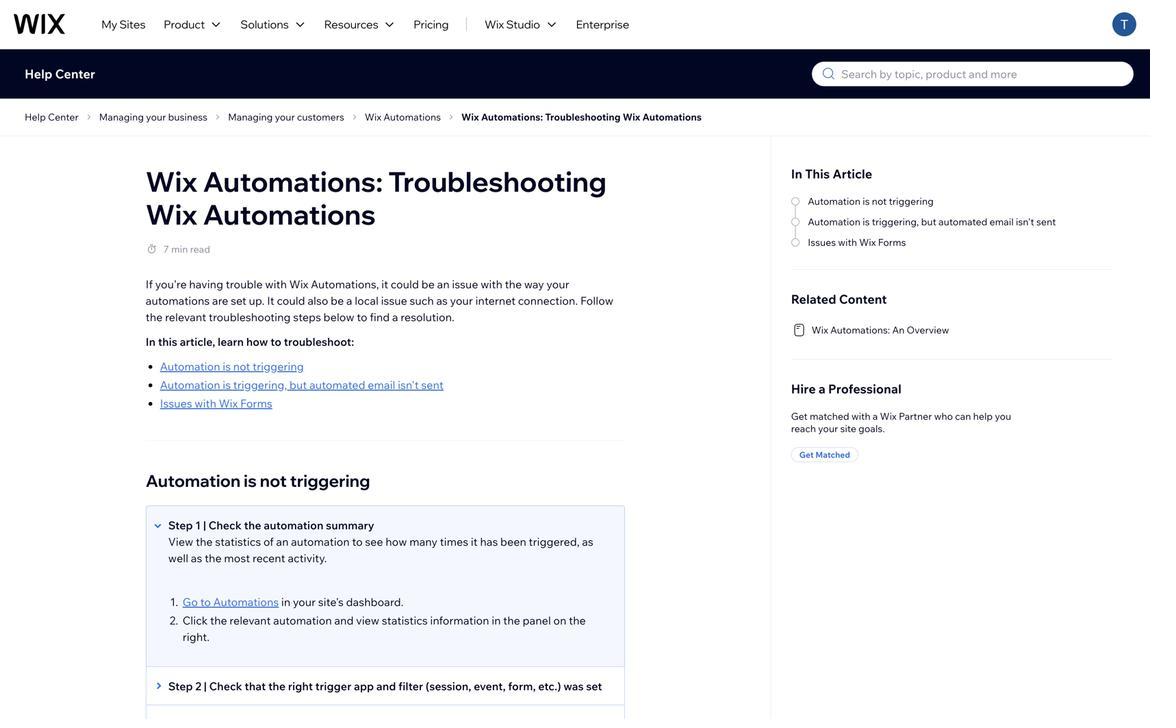 Task type: vqa. For each thing, say whether or not it's contained in the screenshot.
automation to the middle
yes



Task type: locate. For each thing, give the bounding box(es) containing it.
hire
[[792, 381, 816, 397]]

issue up internet
[[452, 277, 479, 291]]

it
[[382, 277, 389, 291], [471, 535, 478, 549]]

automation up issues with wix forms link
[[160, 378, 220, 392]]

it inside view the statistics of an automation to see how many times it has been triggered, as well as the most recent activity.
[[471, 535, 478, 549]]

it
[[267, 294, 275, 308]]

automations
[[384, 111, 441, 123], [643, 111, 702, 123], [203, 197, 376, 232], [213, 595, 279, 609]]

the right "that"
[[269, 680, 286, 693]]

automation is not triggering up step 1 | check the automation summary
[[146, 471, 370, 491]]

automation is not triggering link
[[160, 360, 304, 373]]

2 horizontal spatial as
[[582, 535, 594, 549]]

set
[[231, 294, 247, 308], [587, 680, 603, 693]]

get matched link
[[792, 447, 859, 462]]

1 vertical spatial step
[[168, 680, 193, 693]]

managing
[[99, 111, 144, 123], [228, 111, 273, 123]]

relevant down go to automations link
[[230, 614, 271, 628]]

your
[[146, 111, 166, 123], [275, 111, 295, 123], [547, 277, 570, 291], [450, 294, 473, 308], [819, 423, 839, 435], [293, 595, 316, 609]]

as right triggered,
[[582, 535, 594, 549]]

automation is not triggering
[[808, 195, 934, 207], [146, 471, 370, 491]]

step for step 2 | check that the right trigger app and filter (session, event, form, etc.) was set
[[168, 680, 193, 693]]

1 managing from the left
[[99, 111, 144, 123]]

1 horizontal spatial as
[[437, 294, 448, 308]]

0 vertical spatial set
[[231, 294, 247, 308]]

0 vertical spatial |
[[203, 519, 206, 532]]

0 vertical spatial help center
[[25, 66, 95, 82]]

automation inside dropdown button
[[264, 519, 324, 532]]

in for in this article
[[792, 166, 803, 182]]

and right app on the left bottom of page
[[377, 680, 396, 693]]

automation up 1
[[146, 471, 241, 491]]

issue up find
[[381, 294, 408, 308]]

forms down automation is not triggering link
[[240, 397, 272, 410]]

automations: inside wix automations: an overview "link"
[[831, 324, 891, 336]]

to inside view the statistics of an automation to see how many times it has been triggered, as well as the most recent activity.
[[352, 535, 363, 549]]

0 horizontal spatial not
[[233, 360, 250, 373]]

sent
[[1037, 216, 1057, 228], [422, 378, 444, 392]]

be up such on the left of page
[[422, 277, 435, 291]]

is
[[863, 195, 870, 207], [863, 216, 870, 228], [223, 360, 231, 373], [223, 378, 231, 392], [244, 471, 257, 491]]

0 horizontal spatial but
[[290, 378, 307, 392]]

forms
[[879, 236, 907, 248], [240, 397, 272, 410]]

could right it
[[277, 294, 305, 308]]

the up most
[[244, 519, 261, 532]]

read
[[190, 243, 210, 255]]

1 horizontal spatial automations:
[[481, 111, 543, 123]]

triggering up "summary"
[[290, 471, 370, 491]]

it up find
[[382, 277, 389, 291]]

in this article, learn how to troubleshoot:
[[146, 335, 354, 349]]

0 vertical spatial step
[[168, 519, 193, 532]]

to right go
[[200, 595, 211, 609]]

wix automations: an overview link
[[792, 321, 994, 338]]

0 horizontal spatial triggering,
[[233, 378, 287, 392]]

enterprise link
[[567, 0, 639, 49]]

professional
[[829, 381, 902, 397]]

issues up related
[[808, 236, 837, 248]]

automation down in this article
[[808, 195, 861, 207]]

0 vertical spatial relevant
[[165, 310, 206, 324]]

0 horizontal spatial issues
[[160, 397, 192, 410]]

1 vertical spatial how
[[386, 535, 407, 549]]

automation is not triggering automation is triggering, but automated email isn't sent issues with wix forms
[[160, 360, 444, 410]]

click
[[183, 614, 208, 628]]

1 vertical spatial triggering,
[[233, 378, 287, 392]]

set inside "dropdown button"
[[587, 680, 603, 693]]

step 2 | check that the right trigger app and filter (session, event, form, etc.) was set
[[168, 680, 603, 693]]

as right well on the bottom left
[[191, 551, 202, 565]]

1 horizontal spatial how
[[386, 535, 407, 549]]

such
[[410, 294, 434, 308]]

the inside "dropdown button"
[[269, 680, 286, 693]]

check
[[209, 519, 242, 532], [209, 680, 242, 693]]

0 horizontal spatial be
[[331, 294, 344, 308]]

triggering, down automation is not triggering link
[[233, 378, 287, 392]]

statistics inside go to automations in your site's dashboard. click the relevant automation and view statistics information in the panel on the right.
[[382, 614, 428, 628]]

0 vertical spatial get
[[792, 410, 808, 422]]

get up reach
[[792, 410, 808, 422]]

wix inside if you're having trouble with wix automations, it could be an issue with the way your automations are set up. it could also be a local issue such as your internet connection. follow the relevant troubleshooting steps below to find a resolution.
[[290, 277, 309, 291]]

with up internet
[[481, 277, 503, 291]]

0 vertical spatial triggering,
[[872, 216, 920, 228]]

event,
[[474, 680, 506, 693]]

the down go to automations link
[[210, 614, 227, 628]]

your left internet
[[450, 294, 473, 308]]

in left site's
[[281, 595, 291, 609]]

0 vertical spatial and
[[335, 614, 354, 628]]

1 vertical spatial get
[[800, 450, 814, 460]]

also
[[308, 294, 328, 308]]

the down 1
[[196, 535, 213, 549]]

get inside get matched link
[[800, 450, 814, 460]]

step inside dropdown button
[[168, 519, 193, 532]]

an inside view the statistics of an automation to see how many times it has been triggered, as well as the most recent activity.
[[276, 535, 289, 549]]

2 vertical spatial triggering
[[290, 471, 370, 491]]

steps
[[293, 310, 321, 324]]

wix automations: troubleshooting wix automations
[[462, 111, 702, 123], [146, 164, 607, 232]]

studio
[[507, 17, 541, 31]]

0 vertical spatial issue
[[452, 277, 479, 291]]

with up goals.
[[852, 410, 871, 422]]

and
[[335, 614, 354, 628], [377, 680, 396, 693]]

activity.
[[288, 551, 327, 565]]

to left see
[[352, 535, 363, 549]]

view
[[356, 614, 380, 628]]

2 horizontal spatial automations:
[[831, 324, 891, 336]]

automation inside view the statistics of an automation to see how many times it has been triggered, as well as the most recent activity.
[[291, 535, 350, 549]]

0 horizontal spatial statistics
[[215, 535, 261, 549]]

it left "has"
[[471, 535, 478, 549]]

0 vertical spatial forms
[[879, 236, 907, 248]]

your left site's
[[293, 595, 316, 609]]

1 vertical spatial relevant
[[230, 614, 271, 628]]

1 horizontal spatial set
[[587, 680, 603, 693]]

a
[[347, 294, 353, 308], [392, 310, 398, 324], [819, 381, 826, 397], [873, 410, 878, 422]]

in right information
[[492, 614, 501, 628]]

the
[[505, 277, 522, 291], [146, 310, 163, 324], [244, 519, 261, 532], [196, 535, 213, 549], [205, 551, 222, 565], [210, 614, 227, 628], [504, 614, 521, 628], [569, 614, 586, 628], [269, 680, 286, 693]]

not down 'article' at the top of page
[[872, 195, 887, 207]]

the up 'this'
[[146, 310, 163, 324]]

your up connection. at the top of page
[[547, 277, 570, 291]]

isn't
[[1017, 216, 1035, 228], [398, 378, 419, 392]]

triggering up automation is triggering, but automated email isn't sent
[[889, 195, 934, 207]]

not down "in this article, learn how to troubleshoot:"
[[233, 360, 250, 373]]

that
[[245, 680, 266, 693]]

managing your customers
[[228, 111, 344, 123]]

check inside "dropdown button"
[[209, 680, 242, 693]]

in left 'this'
[[146, 335, 156, 349]]

be
[[422, 277, 435, 291], [331, 294, 344, 308]]

with up 'related content'
[[839, 236, 858, 248]]

relevant inside go to automations in your site's dashboard. click the relevant automation and view statistics information in the panel on the right.
[[230, 614, 271, 628]]

check for that
[[209, 680, 242, 693]]

app
[[354, 680, 374, 693]]

forms down automation is triggering, but automated email isn't sent
[[879, 236, 907, 248]]

filter
[[399, 680, 423, 693]]

and down site's
[[335, 614, 354, 628]]

1 horizontal spatial relevant
[[230, 614, 271, 628]]

step
[[168, 519, 193, 532], [168, 680, 193, 693]]

1 horizontal spatial be
[[422, 277, 435, 291]]

matched
[[816, 450, 851, 460]]

0 horizontal spatial email
[[368, 378, 396, 392]]

1 vertical spatial help center
[[25, 111, 79, 123]]

but inside automation is not triggering automation is triggering, but automated email isn't sent issues with wix forms
[[290, 378, 307, 392]]

my sites link
[[92, 0, 155, 49]]

managing right the business
[[228, 111, 273, 123]]

information
[[430, 614, 490, 628]]

0 vertical spatial automation
[[264, 519, 324, 532]]

if you're having trouble with wix automations, it could be an issue with the way your automations are set up. it could also be a local issue such as your internet connection. follow the relevant troubleshooting steps below to find a resolution.
[[146, 277, 614, 324]]

to
[[357, 310, 368, 324], [271, 335, 282, 349], [352, 535, 363, 549], [200, 595, 211, 609]]

1 vertical spatial it
[[471, 535, 478, 549]]

set right was
[[587, 680, 603, 693]]

step up view
[[168, 519, 193, 532]]

reach
[[792, 423, 817, 435]]

0 horizontal spatial and
[[335, 614, 354, 628]]

an inside if you're having trouble with wix automations, it could be an issue with the way your automations are set up. it could also be a local issue such as your internet connection. follow the relevant troubleshooting steps below to find a resolution.
[[437, 277, 450, 291]]

issues down 'this'
[[160, 397, 192, 410]]

site's
[[318, 595, 344, 609]]

0 vertical spatial check
[[209, 519, 242, 532]]

0 horizontal spatial isn't
[[398, 378, 419, 392]]

step for step 1 | check the automation summary
[[168, 519, 193, 532]]

how inside view the statistics of an automation to see how many times it has been triggered, as well as the most recent activity.
[[386, 535, 407, 549]]

1 vertical spatial set
[[587, 680, 603, 693]]

as inside if you're having trouble with wix automations, it could be an issue with the way your automations are set up. it could also be a local issue such as your internet connection. follow the relevant troubleshooting steps below to find a resolution.
[[437, 294, 448, 308]]

check for the
[[209, 519, 242, 532]]

1 help center from the top
[[25, 66, 95, 82]]

1 vertical spatial and
[[377, 680, 396, 693]]

resources
[[325, 17, 379, 31]]

an right of
[[276, 535, 289, 549]]

could up such on the left of page
[[391, 277, 419, 291]]

1 horizontal spatial in
[[492, 614, 501, 628]]

relevant down automations
[[165, 310, 206, 324]]

to down local
[[357, 310, 368, 324]]

managing for managing your customers
[[228, 111, 273, 123]]

well
[[168, 551, 189, 565]]

has
[[480, 535, 498, 549]]

1 horizontal spatial issues
[[808, 236, 837, 248]]

automation down the article,
[[160, 360, 220, 373]]

1 vertical spatial automations:
[[203, 164, 383, 199]]

2 vertical spatial automations:
[[831, 324, 891, 336]]

1 horizontal spatial triggering,
[[872, 216, 920, 228]]

automation up of
[[264, 519, 324, 532]]

the right on
[[569, 614, 586, 628]]

1 vertical spatial isn't
[[398, 378, 419, 392]]

1 vertical spatial automated
[[310, 378, 366, 392]]

1 horizontal spatial in
[[792, 166, 803, 182]]

with
[[839, 236, 858, 248], [265, 277, 287, 291], [481, 277, 503, 291], [195, 397, 216, 410], [852, 410, 871, 422]]

a down automations,
[[347, 294, 353, 308]]

how
[[246, 335, 268, 349], [386, 535, 407, 549]]

as right such on the left of page
[[437, 294, 448, 308]]

2 step from the top
[[168, 680, 193, 693]]

0 vertical spatial as
[[437, 294, 448, 308]]

not inside automation is not triggering automation is triggering, but automated email isn't sent issues with wix forms
[[233, 360, 250, 373]]

| right "2"
[[204, 680, 207, 693]]

it inside if you're having trouble with wix automations, it could be an issue with the way your automations are set up. it could also be a local issue such as your internet connection. follow the relevant troubleshooting steps below to find a resolution.
[[382, 277, 389, 291]]

get down reach
[[800, 450, 814, 460]]

issues with wix forms link
[[160, 397, 272, 410]]

0 vertical spatial in
[[281, 595, 291, 609]]

help center link
[[25, 66, 95, 82], [21, 109, 83, 125]]

0 vertical spatial troubleshooting
[[546, 111, 621, 123]]

1 vertical spatial not
[[233, 360, 250, 373]]

pricing
[[414, 17, 449, 31]]

not
[[872, 195, 887, 207], [233, 360, 250, 373], [260, 471, 287, 491]]

wix inside button
[[485, 17, 504, 31]]

is down 'article' at the top of page
[[863, 195, 870, 207]]

| inside "dropdown button"
[[204, 680, 207, 693]]

automation is not triggering down 'article' at the top of page
[[808, 195, 934, 207]]

a right find
[[392, 310, 398, 324]]

wix automations link
[[361, 109, 445, 125]]

1 step from the top
[[168, 519, 193, 532]]

0 vertical spatial help
[[25, 66, 52, 82]]

not up step 1 | check the automation summary
[[260, 471, 287, 491]]

automation for an
[[291, 535, 350, 549]]

and inside go to automations in your site's dashboard. click the relevant automation and view statistics information in the panel on the right.
[[335, 614, 354, 628]]

managing left the business
[[99, 111, 144, 123]]

0 vertical spatial isn't
[[1017, 216, 1035, 228]]

automation down site's
[[273, 614, 332, 628]]

wix automations: an overview
[[812, 324, 950, 336]]

resolution.
[[401, 310, 455, 324]]

1 horizontal spatial not
[[260, 471, 287, 491]]

1 vertical spatial forms
[[240, 397, 272, 410]]

0 vertical spatial how
[[246, 335, 268, 349]]

a right hire
[[819, 381, 826, 397]]

1 help from the top
[[25, 66, 52, 82]]

0 horizontal spatial automated
[[310, 378, 366, 392]]

troubleshooting
[[546, 111, 621, 123], [389, 164, 607, 199]]

triggering
[[889, 195, 934, 207], [253, 360, 304, 373], [290, 471, 370, 491]]

hire a professional
[[792, 381, 902, 397]]

site
[[841, 423, 857, 435]]

goals.
[[859, 423, 885, 435]]

be up below
[[331, 294, 344, 308]]

0 vertical spatial sent
[[1037, 216, 1057, 228]]

2 help from the top
[[25, 111, 46, 123]]

1 vertical spatial email
[[368, 378, 396, 392]]

1 vertical spatial but
[[290, 378, 307, 392]]

0 vertical spatial automation is not triggering
[[808, 195, 934, 207]]

0 horizontal spatial relevant
[[165, 310, 206, 324]]

check right "2"
[[209, 680, 242, 693]]

triggering up automation is triggering, but automated email isn't sent link
[[253, 360, 304, 373]]

0 horizontal spatial in
[[146, 335, 156, 349]]

an up resolution.
[[437, 277, 450, 291]]

1 horizontal spatial issue
[[452, 277, 479, 291]]

a up goals.
[[873, 410, 878, 422]]

2 managing from the left
[[228, 111, 273, 123]]

|
[[203, 519, 206, 532], [204, 680, 207, 693]]

sent inside automation is not triggering automation is triggering, but automated email isn't sent issues with wix forms
[[422, 378, 444, 392]]

get for get matched
[[800, 450, 814, 460]]

check inside dropdown button
[[209, 519, 242, 532]]

1 vertical spatial check
[[209, 680, 242, 693]]

2 horizontal spatial not
[[872, 195, 887, 207]]

triggering, up issues with wix forms
[[872, 216, 920, 228]]

1 horizontal spatial automated
[[939, 216, 988, 228]]

if
[[146, 277, 153, 291]]

triggering,
[[872, 216, 920, 228], [233, 378, 287, 392]]

get inside get matched with a wix partner who can help you reach your site goals.
[[792, 410, 808, 422]]

0 horizontal spatial managing
[[99, 111, 144, 123]]

how down troubleshooting
[[246, 335, 268, 349]]

0 vertical spatial automated
[[939, 216, 988, 228]]

1 vertical spatial triggering
[[253, 360, 304, 373]]

1 vertical spatial in
[[146, 335, 156, 349]]

your down matched
[[819, 423, 839, 435]]

up.
[[249, 294, 265, 308]]

0 horizontal spatial an
[[276, 535, 289, 549]]

a inside get matched with a wix partner who can help you reach your site goals.
[[873, 410, 878, 422]]

statistics down dashboard.
[[382, 614, 428, 628]]

| inside dropdown button
[[203, 519, 206, 532]]

0 vertical spatial be
[[422, 277, 435, 291]]

1 horizontal spatial automation is not triggering
[[808, 195, 934, 207]]

0 horizontal spatial as
[[191, 551, 202, 565]]

your left customers
[[275, 111, 295, 123]]

1 horizontal spatial could
[[391, 277, 419, 291]]

how right see
[[386, 535, 407, 549]]

0 horizontal spatial could
[[277, 294, 305, 308]]

check right 1
[[209, 519, 242, 532]]

trouble
[[226, 277, 263, 291]]

most
[[224, 551, 250, 565]]

| right 1
[[203, 519, 206, 532]]

set down trouble
[[231, 294, 247, 308]]

sites
[[120, 17, 146, 31]]

automation up the activity.
[[291, 535, 350, 549]]

as
[[437, 294, 448, 308], [582, 535, 594, 549], [191, 551, 202, 565]]

1 vertical spatial an
[[276, 535, 289, 549]]

statistics inside view the statistics of an automation to see how many times it has been triggered, as well as the most recent activity.
[[215, 535, 261, 549]]

1 horizontal spatial managing
[[228, 111, 273, 123]]

1 vertical spatial center
[[48, 111, 79, 123]]

step left "2"
[[168, 680, 193, 693]]

statistics up most
[[215, 535, 261, 549]]

0 horizontal spatial sent
[[422, 378, 444, 392]]

1 vertical spatial issues
[[160, 397, 192, 410]]

0 vertical spatial email
[[990, 216, 1014, 228]]

Search by topic, product and more field
[[838, 62, 1126, 86]]

with down automation is not triggering link
[[195, 397, 216, 410]]

in left this
[[792, 166, 803, 182]]

local
[[355, 294, 379, 308]]

step inside "dropdown button"
[[168, 680, 193, 693]]



Task type: describe. For each thing, give the bounding box(es) containing it.
content
[[840, 291, 887, 307]]

email inside automation is not triggering automation is triggering, but automated email isn't sent issues with wix forms
[[368, 378, 396, 392]]

your inside get matched with a wix partner who can help you reach your site goals.
[[819, 423, 839, 435]]

2 vertical spatial not
[[260, 471, 287, 491]]

right
[[288, 680, 313, 693]]

issues with wix forms
[[808, 236, 907, 248]]

pricing link
[[405, 0, 458, 49]]

relevant inside if you're having trouble with wix automations, it could be an issue with the way your automations are set up. it could also be a local issue such as your internet connection. follow the relevant troubleshooting steps below to find a resolution.
[[165, 310, 206, 324]]

troubleshooting
[[209, 310, 291, 324]]

2 help center from the top
[[25, 111, 79, 123]]

in this article
[[792, 166, 873, 182]]

way
[[525, 277, 544, 291]]

you're
[[155, 277, 187, 291]]

right.
[[183, 630, 210, 644]]

this
[[158, 335, 177, 349]]

| for 1
[[203, 519, 206, 532]]

7 min read
[[164, 243, 210, 255]]

1 horizontal spatial but
[[922, 216, 937, 228]]

partner
[[899, 410, 933, 422]]

below
[[324, 310, 355, 324]]

view
[[168, 535, 193, 549]]

with up it
[[265, 277, 287, 291]]

7
[[164, 243, 169, 255]]

get matched with a wix partner who can help you reach your site goals.
[[792, 410, 1012, 435]]

1 vertical spatial wix automations: troubleshooting wix automations
[[146, 164, 607, 232]]

1 vertical spatial troubleshooting
[[389, 164, 607, 199]]

forms inside automation is not triggering automation is triggering, but automated email isn't sent issues with wix forms
[[240, 397, 272, 410]]

find
[[370, 310, 390, 324]]

wix studio button
[[475, 0, 567, 49]]

1 vertical spatial automation is not triggering
[[146, 471, 370, 491]]

automation for the
[[264, 519, 324, 532]]

my
[[102, 17, 117, 31]]

customers
[[297, 111, 344, 123]]

0 horizontal spatial issue
[[381, 294, 408, 308]]

0 vertical spatial triggering
[[889, 195, 934, 207]]

1 vertical spatial as
[[582, 535, 594, 549]]

the inside dropdown button
[[244, 519, 261, 532]]

wix inside automation is not triggering automation is triggering, but automated email isn't sent issues with wix forms
[[219, 397, 238, 410]]

automation up issues with wix forms
[[808, 216, 861, 228]]

automation is triggering, but automated email isn't sent
[[808, 216, 1057, 228]]

enterprise
[[577, 17, 630, 31]]

automations inside go to automations in your site's dashboard. click the relevant automation and view statistics information in the panel on the right.
[[213, 595, 279, 609]]

0 vertical spatial not
[[872, 195, 887, 207]]

connection.
[[518, 294, 578, 308]]

is up step 1 | check the automation summary
[[244, 471, 257, 491]]

wix studio
[[485, 17, 541, 31]]

automation inside go to automations in your site's dashboard. click the relevant automation and view statistics information in the panel on the right.
[[273, 614, 332, 628]]

solutions
[[241, 17, 289, 31]]

triggering inside automation is not triggering automation is triggering, but automated email isn't sent issues with wix forms
[[253, 360, 304, 373]]

your inside go to automations in your site's dashboard. click the relevant automation and view statistics information in the panel on the right.
[[293, 595, 316, 609]]

of
[[264, 535, 274, 549]]

help
[[974, 410, 993, 422]]

managing your business
[[99, 111, 208, 123]]

my sites
[[102, 17, 146, 31]]

to inside if you're having trouble with wix automations, it could be an issue with the way your automations are set up. it could also be a local issue such as your internet connection. follow the relevant troubleshooting steps below to find a resolution.
[[357, 310, 368, 324]]

and inside "dropdown button"
[[377, 680, 396, 693]]

was
[[564, 680, 584, 693]]

0 horizontal spatial in
[[281, 595, 291, 609]]

see
[[365, 535, 383, 549]]

learn
[[218, 335, 244, 349]]

go to automations in your site's dashboard. click the relevant automation and view statistics information in the panel on the right.
[[183, 595, 586, 644]]

1 vertical spatial help center link
[[21, 109, 83, 125]]

product
[[164, 17, 205, 31]]

to inside go to automations in your site's dashboard. click the relevant automation and view statistics information in the panel on the right.
[[200, 595, 211, 609]]

go
[[183, 595, 198, 609]]

1 horizontal spatial sent
[[1037, 216, 1057, 228]]

summary
[[326, 519, 375, 532]]

0 horizontal spatial how
[[246, 335, 268, 349]]

resources button
[[316, 0, 405, 49]]

many
[[410, 535, 438, 549]]

the left panel
[[504, 614, 521, 628]]

1 vertical spatial could
[[277, 294, 305, 308]]

troubleshoot:
[[284, 335, 354, 349]]

product button
[[155, 0, 231, 49]]

0 vertical spatial issues
[[808, 236, 837, 248]]

wix automations
[[365, 111, 441, 123]]

can
[[956, 410, 972, 422]]

wix inside get matched with a wix partner who can help you reach your site goals.
[[881, 410, 897, 422]]

go to automations link
[[183, 595, 279, 609]]

1 vertical spatial in
[[492, 614, 501, 628]]

isn't inside automation is not triggering automation is triggering, but automated email isn't sent issues with wix forms
[[398, 378, 419, 392]]

managing your customers link
[[224, 109, 349, 125]]

0 horizontal spatial automations:
[[203, 164, 383, 199]]

an
[[893, 324, 905, 336]]

automations,
[[311, 277, 379, 291]]

internet
[[476, 294, 516, 308]]

overview
[[907, 324, 950, 336]]

automations
[[146, 294, 210, 308]]

automation is triggering, but automated email isn't sent link
[[160, 378, 444, 392]]

trigger
[[316, 680, 352, 693]]

in for in this article, learn how to troubleshoot:
[[146, 335, 156, 349]]

follow
[[581, 294, 614, 308]]

0 vertical spatial wix automations: troubleshooting wix automations
[[462, 111, 702, 123]]

matched
[[810, 410, 850, 422]]

article
[[833, 166, 873, 182]]

min
[[171, 243, 188, 255]]

solutions button
[[231, 0, 316, 49]]

article,
[[180, 335, 215, 349]]

0 vertical spatial could
[[391, 277, 419, 291]]

step 2 | check that the right trigger app and filter (session, event, form, etc.) was set button
[[146, 678, 611, 695]]

the left most
[[205, 551, 222, 565]]

profile image image
[[1113, 12, 1137, 36]]

wix inside "link"
[[812, 324, 829, 336]]

triggering, inside automation is not triggering automation is triggering, but automated email isn't sent issues with wix forms
[[233, 378, 287, 392]]

the left "way"
[[505, 277, 522, 291]]

etc.)
[[539, 680, 561, 693]]

automated inside automation is not triggering automation is triggering, but automated email isn't sent issues with wix forms
[[310, 378, 366, 392]]

on
[[554, 614, 567, 628]]

dashboard.
[[346, 595, 404, 609]]

0 vertical spatial automations:
[[481, 111, 543, 123]]

0 vertical spatial center
[[55, 66, 95, 82]]

1 horizontal spatial isn't
[[1017, 216, 1035, 228]]

with inside automation is not triggering automation is triggering, but automated email isn't sent issues with wix forms
[[195, 397, 216, 410]]

to down troubleshooting
[[271, 335, 282, 349]]

get for get matched with a wix partner who can help you reach your site goals.
[[792, 410, 808, 422]]

you
[[996, 410, 1012, 422]]

been
[[501, 535, 527, 549]]

is down the learn at the top of page
[[223, 360, 231, 373]]

managing for managing your business
[[99, 111, 144, 123]]

get matched
[[800, 450, 851, 460]]

business
[[168, 111, 208, 123]]

wix logo, homepage image
[[14, 14, 65, 35]]

who
[[935, 410, 954, 422]]

1
[[195, 519, 201, 532]]

with inside get matched with a wix partner who can help you reach your site goals.
[[852, 410, 871, 422]]

is down automation is not triggering link
[[223, 378, 231, 392]]

your left the business
[[146, 111, 166, 123]]

(session,
[[426, 680, 472, 693]]

form,
[[508, 680, 536, 693]]

triggered,
[[529, 535, 580, 549]]

are
[[212, 294, 228, 308]]

step 1 | check the automation summary
[[168, 519, 375, 532]]

0 vertical spatial help center link
[[25, 66, 95, 82]]

1 vertical spatial be
[[331, 294, 344, 308]]

is up issues with wix forms
[[863, 216, 870, 228]]

issues inside automation is not triggering automation is triggering, but automated email isn't sent issues with wix forms
[[160, 397, 192, 410]]

| for 2
[[204, 680, 207, 693]]

view the statistics of an automation to see how many times it has been triggered, as well as the most recent activity.
[[168, 535, 594, 565]]

set inside if you're having trouble with wix automations, it could be an issue with the way your automations are set up. it could also be a local issue such as your internet connection. follow the relevant troubleshooting steps below to find a resolution.
[[231, 294, 247, 308]]



